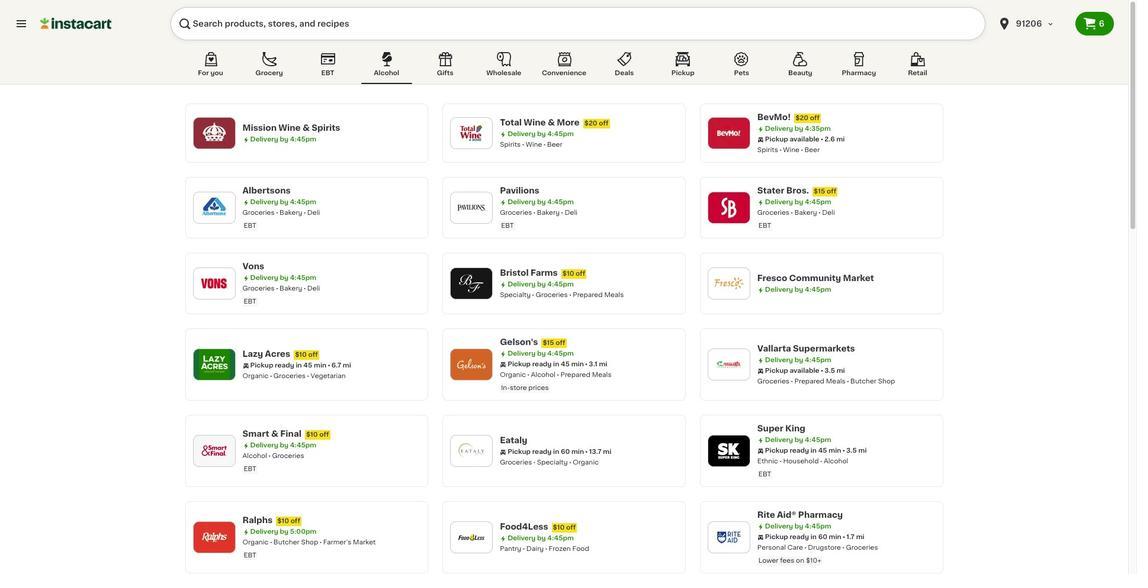 Task type: vqa. For each thing, say whether or not it's contained in the screenshot.


Task type: describe. For each thing, give the bounding box(es) containing it.
$10 inside smart & final $10 off
[[306, 432, 318, 439]]

fresco community market logo image
[[714, 268, 745, 299]]

delivery by 4:45pm for fresco community market logo
[[766, 287, 832, 293]]

bevmo!
[[758, 113, 791, 121]]

$10 inside 'bristol farms $10 off'
[[563, 271, 575, 277]]

delivery for super king logo
[[766, 437, 794, 444]]

by for smart & final logo
[[280, 443, 289, 449]]

groceries bakery deli for vons
[[243, 286, 320, 292]]

pickup ready in 45 min for 6.7 mi
[[250, 363, 327, 369]]

off inside 'bristol farms $10 off'
[[576, 271, 586, 277]]

super
[[758, 425, 784, 433]]

alcohol inside button
[[374, 70, 400, 76]]

deli for vons
[[308, 286, 320, 292]]

wine right total
[[524, 119, 546, 127]]

delivery by 4:45pm for vallarta supermarkets logo
[[766, 357, 832, 364]]

albertsons logo image
[[199, 193, 230, 223]]

household
[[784, 459, 819, 465]]

1.7
[[847, 535, 855, 541]]

groceries down the eataly
[[500, 460, 532, 466]]

alcohol button
[[361, 50, 412, 84]]

mission wine & spirits
[[243, 124, 340, 132]]

delivery for fresco community market logo
[[766, 287, 794, 293]]

food4less logo image
[[456, 523, 487, 554]]

groceries bakery deli for pavilions
[[500, 210, 578, 216]]

by for bristol farms logo on the left of page
[[538, 282, 546, 288]]

bevmo! $20 off
[[758, 113, 820, 121]]

gifts button
[[420, 50, 471, 84]]

wine down delivery by 4:35pm
[[784, 147, 800, 154]]

by for gelson's logo
[[538, 351, 546, 357]]

pickup available for wine
[[766, 136, 820, 143]]

pets button
[[717, 50, 768, 84]]

deli for pavilions
[[565, 210, 578, 216]]

pharmacy inside button
[[843, 70, 877, 76]]

delivery for "food4less logo"
[[508, 536, 536, 542]]

pickup ready in 60 min for 13.7 mi
[[508, 449, 584, 456]]

ready for 1.7
[[790, 535, 810, 541]]

farmer's
[[323, 540, 352, 546]]

specialty groceries prepared meals
[[500, 292, 624, 299]]

$15 inside gelson's $15 off
[[543, 340, 555, 347]]

delivery by 5:00pm
[[250, 529, 317, 536]]

bros.
[[787, 187, 810, 195]]

ebt down "ethnic"
[[759, 472, 772, 478]]

by for "food4less logo"
[[538, 536, 546, 542]]

groceries bakery deli for albertsons
[[243, 210, 320, 216]]

on
[[797, 558, 805, 565]]

$20 inside the total wine & more $20 off
[[585, 120, 598, 127]]

delivery by 4:45pm for albertsons logo
[[250, 199, 317, 206]]

off inside the total wine & more $20 off
[[599, 120, 609, 127]]

food
[[573, 546, 590, 553]]

pickup down gelson's
[[508, 362, 531, 368]]

ebt for pavilions logo
[[501, 223, 514, 229]]

1 vertical spatial butcher
[[274, 540, 300, 546]]

groceries down farms
[[536, 292, 568, 299]]

delivery by 4:45pm for bristol farms logo on the left of page
[[508, 282, 574, 288]]

1 horizontal spatial beer
[[805, 147, 820, 154]]

prepared down vallarta supermarkets
[[795, 379, 825, 385]]

groceries down vallarta
[[758, 379, 790, 385]]

delivery by 4:45pm for gelson's logo
[[508, 351, 574, 357]]

bakery for pavilions
[[537, 210, 560, 216]]

3.5 mi for supermarkets
[[825, 368, 846, 375]]

4:45pm for super king logo
[[805, 437, 832, 444]]

$10 inside the ralphs $10 off
[[278, 519, 289, 525]]

organic down 13.7
[[573, 460, 599, 466]]

delivery for vallarta supermarkets logo
[[766, 357, 794, 364]]

for
[[198, 70, 209, 76]]

vons
[[243, 263, 264, 271]]

gelson's
[[500, 338, 538, 347]]

pickup down vallarta
[[766, 368, 789, 375]]

eataly
[[500, 437, 528, 445]]

off inside smart & final $10 off
[[320, 432, 329, 439]]

pavilions
[[500, 187, 540, 195]]

2.6
[[825, 136, 836, 143]]

bakery for albertsons
[[280, 210, 303, 216]]

5:00pm
[[290, 529, 317, 536]]

grocery button
[[244, 50, 295, 84]]

1 91206 button from the left
[[991, 7, 1076, 40]]

food4less
[[500, 523, 549, 532]]

3.1
[[589, 362, 598, 368]]

organic groceries vegetarian
[[243, 373, 346, 380]]

91206
[[1017, 20, 1043, 28]]

acres
[[265, 350, 290, 359]]

delivery by 4:45pm for mission wine & spirits logo
[[250, 136, 317, 143]]

fresco community market
[[758, 274, 875, 283]]

community
[[790, 274, 842, 283]]

deals button
[[599, 50, 650, 84]]

off inside food4less $10 off
[[567, 525, 576, 532]]

ready for 3.1
[[533, 362, 552, 368]]

mission wine & spirits logo image
[[199, 118, 230, 149]]

food4less $10 off
[[500, 523, 576, 532]]

wholesale button
[[479, 50, 530, 84]]

wine right mission
[[279, 124, 301, 132]]

1.7 mi
[[847, 535, 865, 541]]

2.6 mi
[[825, 136, 845, 143]]

total
[[500, 119, 522, 127]]

deli for albertsons
[[308, 210, 320, 216]]

for you button
[[185, 50, 236, 84]]

ebt for ralphs logo
[[244, 553, 257, 559]]

ebt button
[[303, 50, 354, 84]]

ralphs
[[243, 517, 273, 525]]

4:45pm for rite aid® pharmacy logo
[[805, 524, 832, 530]]

13.7
[[589, 449, 602, 456]]

mi for organic alcohol prepared meals
[[599, 362, 608, 368]]

super king
[[758, 425, 806, 433]]

total wine & more $20 off
[[500, 119, 609, 127]]

in for 3.1 mi
[[554, 362, 560, 368]]

instacart image
[[40, 17, 111, 31]]

prepared for groceries
[[573, 292, 603, 299]]

pavilions logo image
[[456, 193, 487, 223]]

wholesale
[[487, 70, 522, 76]]

by for ralphs logo
[[280, 529, 289, 536]]

lazy
[[243, 350, 263, 359]]

groceries down smart & final $10 off at bottom left
[[272, 453, 304, 460]]

& for more
[[548, 119, 555, 127]]

groceries down pavilions
[[500, 210, 532, 216]]

4:45pm for vons logo
[[290, 275, 317, 282]]

lazy acres $10 off
[[243, 350, 318, 359]]

ebt inside button
[[322, 70, 335, 76]]

vegetarian
[[311, 373, 346, 380]]

groceries prepared meals butcher shop
[[758, 379, 896, 385]]

pickup ready in 60 min for 1.7 mi
[[766, 535, 842, 541]]

$20 inside bevmo! $20 off
[[796, 115, 809, 121]]

frozen
[[549, 546, 571, 553]]

farms
[[531, 269, 558, 277]]

king
[[786, 425, 806, 433]]

by for albertsons logo
[[280, 199, 289, 206]]

2 horizontal spatial spirits
[[758, 147, 779, 154]]

rite
[[758, 511, 776, 520]]

you
[[211, 70, 223, 76]]

pickup button
[[658, 50, 709, 84]]

lower
[[759, 558, 779, 565]]

rite aid® pharmacy logo image
[[714, 523, 745, 554]]

organic for organic butcher shop farmer's market
[[243, 540, 269, 546]]

groceries specialty organic
[[500, 460, 599, 466]]

pickup down lazy
[[250, 363, 273, 369]]

for you
[[198, 70, 223, 76]]

ralphs logo image
[[199, 523, 230, 554]]

care
[[788, 545, 804, 552]]

smart & final $10 off
[[243, 430, 329, 439]]

0 horizontal spatial spirits
[[312, 124, 340, 132]]

by for mission wine & spirits logo
[[280, 136, 289, 143]]

0 horizontal spatial specialty
[[500, 292, 531, 299]]

0 horizontal spatial beer
[[547, 142, 563, 148]]

vallarta
[[758, 345, 792, 353]]

more
[[557, 119, 580, 127]]

pharmacy button
[[834, 50, 885, 84]]

groceries down 1.7 mi
[[847, 545, 879, 552]]

delivery for the stater bros. logo
[[766, 199, 794, 206]]

pickup up personal at the right
[[766, 535, 789, 541]]

convenience
[[542, 70, 587, 76]]

delivery for mission wine & spirits logo
[[250, 136, 278, 143]]

pickup down bevmo!
[[766, 136, 789, 143]]

2 91206 button from the left
[[998, 7, 1069, 40]]

pickup inside button
[[672, 70, 695, 76]]

in-store prices
[[501, 385, 549, 392]]

total wine & more logo image
[[456, 118, 487, 149]]

gifts
[[437, 70, 454, 76]]

3.1 mi
[[589, 362, 608, 368]]

wine down the total wine & more $20 off
[[526, 142, 542, 148]]

6 button
[[1076, 12, 1115, 36]]

delivery by 4:45pm for super king logo
[[766, 437, 832, 444]]

4:35pm
[[805, 126, 831, 132]]

6.7
[[332, 363, 341, 369]]

4:45pm for the stater bros. logo
[[805, 199, 832, 206]]



Task type: locate. For each thing, give the bounding box(es) containing it.
0 vertical spatial 3.5 mi
[[825, 368, 846, 375]]

0 vertical spatial 60
[[561, 449, 570, 456]]

min left 13.7
[[572, 449, 584, 456]]

delivery by 4:45pm
[[508, 131, 574, 137], [250, 136, 317, 143], [250, 199, 317, 206], [508, 199, 574, 206], [766, 199, 832, 206], [250, 275, 317, 282], [508, 282, 574, 288], [766, 287, 832, 293], [508, 351, 574, 357], [766, 357, 832, 364], [766, 437, 832, 444], [250, 443, 317, 449], [766, 524, 832, 530], [508, 536, 574, 542]]

None search field
[[171, 7, 986, 40]]

available for 4:45pm
[[790, 368, 820, 375]]

0 horizontal spatial pickup ready in 60 min
[[508, 449, 584, 456]]

60 for 1.7 mi
[[819, 535, 828, 541]]

delivery for pavilions logo
[[508, 199, 536, 206]]

$10 inside food4less $10 off
[[553, 525, 565, 532]]

delivery down total
[[508, 131, 536, 137]]

1 horizontal spatial pickup ready in 60 min
[[766, 535, 842, 541]]

groceries down stater
[[758, 210, 790, 216]]

0 vertical spatial available
[[790, 136, 820, 143]]

2 pickup available from the top
[[766, 368, 820, 375]]

mi for spirits wine beer
[[837, 136, 845, 143]]

alcohol
[[374, 70, 400, 76], [531, 372, 556, 379], [243, 453, 267, 460], [824, 459, 849, 465]]

delivery by 4:45pm for total wine & more logo
[[508, 131, 574, 137]]

groceries bakery deli down pavilions
[[500, 210, 578, 216]]

delivery down fresco
[[766, 287, 794, 293]]

delivery by 4:45pm down community
[[766, 287, 832, 293]]

vallarta supermarkets
[[758, 345, 856, 353]]

delivery down super king
[[766, 437, 794, 444]]

available down delivery by 4:35pm
[[790, 136, 820, 143]]

0 horizontal spatial 45
[[304, 363, 313, 369]]

ready down lazy acres $10 off at the bottom left
[[275, 363, 294, 369]]

60 for 13.7 mi
[[561, 449, 570, 456]]

alcohol up prices
[[531, 372, 556, 379]]

60
[[561, 449, 570, 456], [819, 535, 828, 541]]

min up drugstore on the bottom of the page
[[829, 535, 842, 541]]

prepared for alcohol
[[561, 372, 591, 379]]

1 pickup available from the top
[[766, 136, 820, 143]]

1 vertical spatial pharmacy
[[799, 511, 844, 520]]

deli
[[308, 210, 320, 216], [565, 210, 578, 216], [823, 210, 836, 216], [308, 286, 320, 292]]

ebt down ralphs
[[244, 553, 257, 559]]

butcher down supermarkets
[[851, 379, 877, 385]]

off right "bros."
[[827, 188, 837, 195]]

delivery
[[766, 126, 794, 132], [508, 131, 536, 137], [250, 136, 278, 143], [250, 199, 278, 206], [508, 199, 536, 206], [766, 199, 794, 206], [250, 275, 278, 282], [508, 282, 536, 288], [766, 287, 794, 293], [508, 351, 536, 357], [766, 357, 794, 364], [766, 437, 794, 444], [250, 443, 278, 449], [766, 524, 794, 530], [250, 529, 278, 536], [508, 536, 536, 542]]

0 horizontal spatial butcher
[[274, 540, 300, 546]]

store
[[510, 385, 527, 392]]

smart & final logo image
[[199, 436, 230, 467]]

ebt down stater
[[759, 223, 772, 229]]

ebt down alcohol groceries at the left of page
[[244, 466, 257, 473]]

fresco
[[758, 274, 788, 283]]

by for rite aid® pharmacy logo
[[795, 524, 804, 530]]

3.5 up groceries prepared meals butcher shop
[[825, 368, 836, 375]]

1 horizontal spatial shop
[[879, 379, 896, 385]]

0 horizontal spatial shop
[[301, 540, 318, 546]]

min for 3.5 mi
[[829, 448, 842, 455]]

0 vertical spatial pickup ready in 60 min
[[508, 449, 584, 456]]

45
[[561, 362, 570, 368], [304, 363, 313, 369], [819, 448, 828, 455]]

1 vertical spatial market
[[353, 540, 376, 546]]

60 up drugstore on the bottom of the page
[[819, 535, 828, 541]]

0 horizontal spatial 3.5 mi
[[825, 368, 846, 375]]

delivery down food4less
[[508, 536, 536, 542]]

off inside lazy acres $10 off
[[308, 352, 318, 359]]

groceries
[[243, 210, 275, 216], [500, 210, 532, 216], [758, 210, 790, 216], [243, 286, 275, 292], [536, 292, 568, 299], [274, 373, 306, 380], [758, 379, 790, 385], [272, 453, 304, 460], [500, 460, 532, 466], [847, 545, 879, 552]]

0 horizontal spatial pickup ready in 45 min
[[250, 363, 327, 369]]

beauty button
[[775, 50, 826, 84]]

delivery down pavilions
[[508, 199, 536, 206]]

$15 inside the 'stater bros. $15 off'
[[814, 188, 826, 195]]

3.5 for super king
[[847, 448, 858, 455]]

0 vertical spatial market
[[844, 274, 875, 283]]

delivery for albertsons logo
[[250, 199, 278, 206]]

vallarta supermarkets logo image
[[714, 350, 745, 380]]

pickup available for prepared
[[766, 368, 820, 375]]

$10 up frozen
[[553, 525, 565, 532]]

bakery
[[280, 210, 303, 216], [537, 210, 560, 216], [795, 210, 818, 216], [280, 286, 303, 292]]

by for the stater bros. logo
[[795, 199, 804, 206]]

spirits wine beer down delivery by 4:35pm
[[758, 147, 820, 154]]

delivery for ralphs logo
[[250, 529, 278, 536]]

drugstore
[[809, 545, 842, 552]]

by for vallarta supermarkets logo
[[795, 357, 804, 364]]

91206 button
[[991, 7, 1076, 40], [998, 7, 1069, 40]]

4:45pm for fresco community market logo
[[805, 287, 832, 293]]

1 horizontal spatial 3.5
[[847, 448, 858, 455]]

groceries down lazy acres $10 off at the bottom left
[[274, 373, 306, 380]]

by for pavilions logo
[[538, 199, 546, 206]]

min up ethnic household alcohol
[[829, 448, 842, 455]]

organic up the store
[[500, 372, 526, 379]]

in for 6.7 mi
[[296, 363, 302, 369]]

& right mission
[[303, 124, 310, 132]]

4:45pm for pavilions logo
[[548, 199, 574, 206]]

bakery for vons
[[280, 286, 303, 292]]

beer down "4:35pm" at the top right of page
[[805, 147, 820, 154]]

personal
[[758, 545, 786, 552]]

groceries down albertsons
[[243, 210, 275, 216]]

lower fees on $10+
[[759, 558, 822, 565]]

4:45pm for "food4less logo"
[[548, 536, 574, 542]]

personal care drugstore groceries
[[758, 545, 879, 552]]

1 vertical spatial available
[[790, 368, 820, 375]]

ready
[[533, 362, 552, 368], [275, 363, 294, 369], [790, 448, 810, 455], [533, 449, 552, 456], [790, 535, 810, 541]]

delivery by 4:45pm down albertsons
[[250, 199, 317, 206]]

delivery by 4:45pm down the total wine & more $20 off
[[508, 131, 574, 137]]

delivery down albertsons
[[250, 199, 278, 206]]

delivery by 4:45pm down vallarta supermarkets
[[766, 357, 832, 364]]

smart
[[243, 430, 269, 439]]

in for 3.5 mi
[[811, 448, 817, 455]]

pickup down the eataly
[[508, 449, 531, 456]]

pantry
[[500, 546, 522, 553]]

alcohol down smart
[[243, 453, 267, 460]]

0 horizontal spatial $20
[[585, 120, 598, 127]]

ebt for the stater bros. logo
[[759, 223, 772, 229]]

1 horizontal spatial spirits
[[500, 142, 521, 148]]

ethnic
[[758, 459, 779, 465]]

delivery by 4:45pm down 'bristol farms $10 off'
[[508, 282, 574, 288]]

delivery by 4:45pm down "rite aid® pharmacy"
[[766, 524, 832, 530]]

ebt for smart & final logo
[[244, 466, 257, 473]]

ebt for albertsons logo
[[244, 223, 257, 229]]

1 vertical spatial pickup ready in 60 min
[[766, 535, 842, 541]]

pickup ready in 45 min up organic groceries vegetarian
[[250, 363, 327, 369]]

2 horizontal spatial &
[[548, 119, 555, 127]]

4:45pm for vallarta supermarkets logo
[[805, 357, 832, 364]]

in for 1.7 mi
[[811, 535, 817, 541]]

ebt down albertsons
[[244, 223, 257, 229]]

bristol farms $10 off
[[500, 269, 586, 277]]

pickup ready in 45 min
[[508, 362, 584, 368], [250, 363, 327, 369], [766, 448, 842, 455]]

0 horizontal spatial 60
[[561, 449, 570, 456]]

Search field
[[171, 7, 986, 40]]

45 for 6.7 mi
[[304, 363, 313, 369]]

13.7 mi
[[589, 449, 612, 456]]

delivery down ralphs
[[250, 529, 278, 536]]

organic for organic groceries vegetarian
[[243, 373, 269, 380]]

$15
[[814, 188, 826, 195], [543, 340, 555, 347]]

off inside the ralphs $10 off
[[291, 519, 300, 525]]

albertsons
[[243, 187, 291, 195]]

pharmacy up personal care drugstore groceries
[[799, 511, 844, 520]]

0 horizontal spatial $15
[[543, 340, 555, 347]]

delivery by 4:45pm for rite aid® pharmacy logo
[[766, 524, 832, 530]]

1 horizontal spatial pickup ready in 45 min
[[508, 362, 584, 368]]

groceries bakery deli down the 'stater bros. $15 off'
[[758, 210, 836, 216]]

3.5 up ethnic household alcohol
[[847, 448, 858, 455]]

retail
[[909, 70, 928, 76]]

1 vertical spatial 60
[[819, 535, 828, 541]]

$20 right more
[[585, 120, 598, 127]]

eataly logo image
[[456, 436, 487, 467]]

off inside bevmo! $20 off
[[811, 115, 820, 121]]

0 horizontal spatial spirits wine beer
[[500, 142, 563, 148]]

pickup ready in 45 min for 3.5 mi
[[766, 448, 842, 455]]

by for vons logo
[[280, 275, 289, 282]]

butcher
[[851, 379, 877, 385], [274, 540, 300, 546]]

1 horizontal spatial $20
[[796, 115, 809, 121]]

in-
[[501, 385, 510, 392]]

organic alcohol prepared meals
[[500, 372, 612, 379]]

$10 right final
[[306, 432, 318, 439]]

in up organic groceries vegetarian
[[296, 363, 302, 369]]

stater
[[758, 187, 785, 195]]

ralphs $10 off
[[243, 517, 300, 525]]

&
[[548, 119, 555, 127], [303, 124, 310, 132], [271, 430, 279, 439]]

available down vallarta supermarkets
[[790, 368, 820, 375]]

1 horizontal spatial 45
[[561, 362, 570, 368]]

pharmacy
[[843, 70, 877, 76], [799, 511, 844, 520]]

pickup available down delivery by 4:35pm
[[766, 136, 820, 143]]

mi for personal care drugstore groceries
[[857, 535, 865, 541]]

organic butcher shop farmer's market
[[243, 540, 376, 546]]

3.5 mi up ethnic household alcohol
[[847, 448, 867, 455]]

pickup ready in 60 min
[[508, 449, 584, 456], [766, 535, 842, 541]]

bristol farms logo image
[[456, 268, 487, 299]]

vons logo image
[[199, 268, 230, 299]]

45 for 3.1 mi
[[561, 362, 570, 368]]

fees
[[781, 558, 795, 565]]

mi for ethnic household alcohol
[[859, 448, 867, 455]]

3.5 for vallarta supermarkets
[[825, 368, 836, 375]]

in up organic alcohol prepared meals
[[554, 362, 560, 368]]

$20 up delivery by 4:35pm
[[796, 115, 809, 121]]

$15 right gelson's
[[543, 340, 555, 347]]

1 vertical spatial 3.5 mi
[[847, 448, 867, 455]]

off up 5:00pm
[[291, 519, 300, 525]]

pickup
[[672, 70, 695, 76], [766, 136, 789, 143], [508, 362, 531, 368], [250, 363, 273, 369], [766, 368, 789, 375], [766, 448, 789, 455], [508, 449, 531, 456], [766, 535, 789, 541]]

3.5
[[825, 368, 836, 375], [847, 448, 858, 455]]

1 vertical spatial specialty
[[537, 460, 568, 466]]

4:45pm for bristol farms logo on the left of page
[[548, 282, 574, 288]]

shop categories tab list
[[185, 50, 944, 84]]

1 vertical spatial pickup available
[[766, 368, 820, 375]]

delivery by 4:45pm up pantry dairy frozen food
[[508, 536, 574, 542]]

spirits wine beer
[[500, 142, 563, 148], [758, 147, 820, 154]]

off right more
[[599, 120, 609, 127]]

1 vertical spatial 3.5
[[847, 448, 858, 455]]

1 horizontal spatial spirits wine beer
[[758, 147, 820, 154]]

off inside gelson's $15 off
[[556, 340, 566, 347]]

45 up organic groceries vegetarian
[[304, 363, 313, 369]]

mi for groceries prepared meals butcher shop
[[837, 368, 846, 375]]

delivery by 4:45pm for the stater bros. logo
[[766, 199, 832, 206]]

aid®
[[778, 511, 797, 520]]

1 horizontal spatial butcher
[[851, 379, 877, 385]]

& left final
[[271, 430, 279, 439]]

ready up organic alcohol prepared meals
[[533, 362, 552, 368]]

ready up groceries specialty organic
[[533, 449, 552, 456]]

stater bros. logo image
[[714, 193, 745, 223]]

ready for 3.5
[[790, 448, 810, 455]]

delivery down mission
[[250, 136, 278, 143]]

delivery for total wine & more logo
[[508, 131, 536, 137]]

0 vertical spatial 3.5
[[825, 368, 836, 375]]

1 horizontal spatial 3.5 mi
[[847, 448, 867, 455]]

ready up household
[[790, 448, 810, 455]]

convenience button
[[537, 50, 592, 84]]

45 up organic alcohol prepared meals
[[561, 362, 570, 368]]

4:45pm for mission wine & spirits logo
[[290, 136, 317, 143]]

0 vertical spatial $15
[[814, 188, 826, 195]]

1 horizontal spatial market
[[844, 274, 875, 283]]

delivery by 4:45pm for pavilions logo
[[508, 199, 574, 206]]

available for 4:35pm
[[790, 136, 820, 143]]

by for total wine & more logo
[[538, 131, 546, 137]]

in up groceries specialty organic
[[554, 449, 560, 456]]

rite aid® pharmacy
[[758, 511, 844, 520]]

delivery for bristol farms logo on the left of page
[[508, 282, 536, 288]]

0 vertical spatial pickup available
[[766, 136, 820, 143]]

1 vertical spatial shop
[[301, 540, 318, 546]]

by for fresco community market logo
[[795, 287, 804, 293]]

delivery by 4:45pm down king
[[766, 437, 832, 444]]

beer down the total wine & more $20 off
[[547, 142, 563, 148]]

delivery by 4:45pm down pavilions
[[508, 199, 574, 206]]

off up "4:35pm" at the top right of page
[[811, 115, 820, 121]]

off up organic alcohol prepared meals
[[556, 340, 566, 347]]

1 available from the top
[[790, 136, 820, 143]]

alcohol left gifts
[[374, 70, 400, 76]]

& left more
[[548, 119, 555, 127]]

6.7 mi
[[332, 363, 351, 369]]

0 vertical spatial shop
[[879, 379, 896, 385]]

alcohol right household
[[824, 459, 849, 465]]

pickup up "ethnic"
[[766, 448, 789, 455]]

by
[[795, 126, 804, 132], [538, 131, 546, 137], [280, 136, 289, 143], [280, 199, 289, 206], [538, 199, 546, 206], [795, 199, 804, 206], [280, 275, 289, 282], [538, 282, 546, 288], [795, 287, 804, 293], [538, 351, 546, 357], [795, 357, 804, 364], [795, 437, 804, 444], [280, 443, 289, 449], [795, 524, 804, 530], [280, 529, 289, 536], [538, 536, 546, 542]]

ready for 13.7
[[533, 449, 552, 456]]

6
[[1100, 20, 1105, 28]]

2 available from the top
[[790, 368, 820, 375]]

delivery down bristol
[[508, 282, 536, 288]]

0 horizontal spatial market
[[353, 540, 376, 546]]

deals
[[615, 70, 634, 76]]

mission
[[243, 124, 277, 132]]

1 horizontal spatial $15
[[814, 188, 826, 195]]

0 vertical spatial specialty
[[500, 292, 531, 299]]

delivery for bevmo! logo
[[766, 126, 794, 132]]

spirits
[[312, 124, 340, 132], [500, 142, 521, 148], [758, 147, 779, 154]]

retail button
[[893, 50, 944, 84]]

4:45pm for smart & final logo
[[290, 443, 317, 449]]

delivery down bevmo!
[[766, 126, 794, 132]]

final
[[280, 430, 302, 439]]

delivery by 4:35pm
[[766, 126, 831, 132]]

off inside the 'stater bros. $15 off'
[[827, 188, 837, 195]]

off
[[811, 115, 820, 121], [599, 120, 609, 127], [827, 188, 837, 195], [576, 271, 586, 277], [556, 340, 566, 347], [308, 352, 318, 359], [320, 432, 329, 439], [291, 519, 300, 525], [567, 525, 576, 532]]

2 horizontal spatial 45
[[819, 448, 828, 455]]

lazy acres logo image
[[199, 350, 230, 380]]

min left the 3.1
[[572, 362, 584, 368]]

1 horizontal spatial 60
[[819, 535, 828, 541]]

meals
[[605, 292, 624, 299], [592, 372, 612, 379], [827, 379, 846, 385]]

min for 6.7 mi
[[314, 363, 327, 369]]

stater bros. $15 off
[[758, 187, 837, 195]]

in for 13.7 mi
[[554, 449, 560, 456]]

pantry dairy frozen food
[[500, 546, 590, 553]]

& for spirits
[[303, 124, 310, 132]]

1 horizontal spatial &
[[303, 124, 310, 132]]

bristol
[[500, 269, 529, 277]]

groceries down vons
[[243, 286, 275, 292]]

beer
[[547, 142, 563, 148], [805, 147, 820, 154]]

shop
[[879, 379, 896, 385], [301, 540, 318, 546]]

spirits wine beer down total
[[500, 142, 563, 148]]

meals for specialty groceries prepared meals
[[605, 292, 624, 299]]

min for 1.7 mi
[[829, 535, 842, 541]]

delivery by 4:45pm down vons
[[250, 275, 317, 282]]

bevmo! logo image
[[714, 118, 745, 149]]

pickup available down vallarta supermarkets
[[766, 368, 820, 375]]

delivery for rite aid® pharmacy logo
[[766, 524, 794, 530]]

prepared down 'bristol farms $10 off'
[[573, 292, 603, 299]]

delivery by 4:45pm for "food4less logo"
[[508, 536, 574, 542]]

pickup ready in 60 min up "care" in the bottom of the page
[[766, 535, 842, 541]]

$10+
[[807, 558, 822, 565]]

4:45pm for total wine & more logo
[[548, 131, 574, 137]]

beauty
[[789, 70, 813, 76]]

gelson's $15 off
[[500, 338, 566, 347]]

prices
[[529, 385, 549, 392]]

groceries bakery deli
[[243, 210, 320, 216], [500, 210, 578, 216], [758, 210, 836, 216], [243, 286, 320, 292]]

4:45pm for albertsons logo
[[290, 199, 317, 206]]

$10 inside lazy acres $10 off
[[295, 352, 307, 359]]

butcher down "delivery by 5:00pm"
[[274, 540, 300, 546]]

ethnic household alcohol
[[758, 459, 849, 465]]

delivery for vons logo
[[250, 275, 278, 282]]

delivery by 4:45pm for vons logo
[[250, 275, 317, 282]]

0 vertical spatial pharmacy
[[843, 70, 877, 76]]

super king logo image
[[714, 436, 745, 467]]

2 horizontal spatial pickup ready in 45 min
[[766, 448, 842, 455]]

delivery down vallarta
[[766, 357, 794, 364]]

gelson's logo image
[[456, 350, 487, 380]]

delivery down aid®
[[766, 524, 794, 530]]

off up "food" on the right of the page
[[567, 525, 576, 532]]

available
[[790, 136, 820, 143], [790, 368, 820, 375]]

dairy
[[527, 546, 544, 553]]

delivery down vons
[[250, 275, 278, 282]]

min for 13.7 mi
[[572, 449, 584, 456]]

delivery by 4:45pm for smart & final logo
[[250, 443, 317, 449]]

prepared
[[573, 292, 603, 299], [561, 372, 591, 379], [795, 379, 825, 385]]

$20
[[796, 115, 809, 121], [585, 120, 598, 127]]

pickup ready in 45 min for 3.1 mi
[[508, 362, 584, 368]]

0 horizontal spatial &
[[271, 430, 279, 439]]

60 up groceries specialty organic
[[561, 449, 570, 456]]

ebt right grocery
[[322, 70, 335, 76]]

delivery for smart & final logo
[[250, 443, 278, 449]]

0 vertical spatial butcher
[[851, 379, 877, 385]]

0 horizontal spatial 3.5
[[825, 368, 836, 375]]

4:45pm for gelson's logo
[[548, 351, 574, 357]]

pickup ready in 45 min up ethnic household alcohol
[[766, 448, 842, 455]]

off right final
[[320, 432, 329, 439]]

1 horizontal spatial specialty
[[537, 460, 568, 466]]

in up personal care drugstore groceries
[[811, 535, 817, 541]]

delivery for gelson's logo
[[508, 351, 536, 357]]

1 vertical spatial $15
[[543, 340, 555, 347]]

45 for 3.5 mi
[[819, 448, 828, 455]]

min for 3.1 mi
[[572, 362, 584, 368]]

organic for organic alcohol prepared meals
[[500, 372, 526, 379]]

pets
[[735, 70, 750, 76]]

ebt for vons logo
[[244, 299, 257, 305]]



